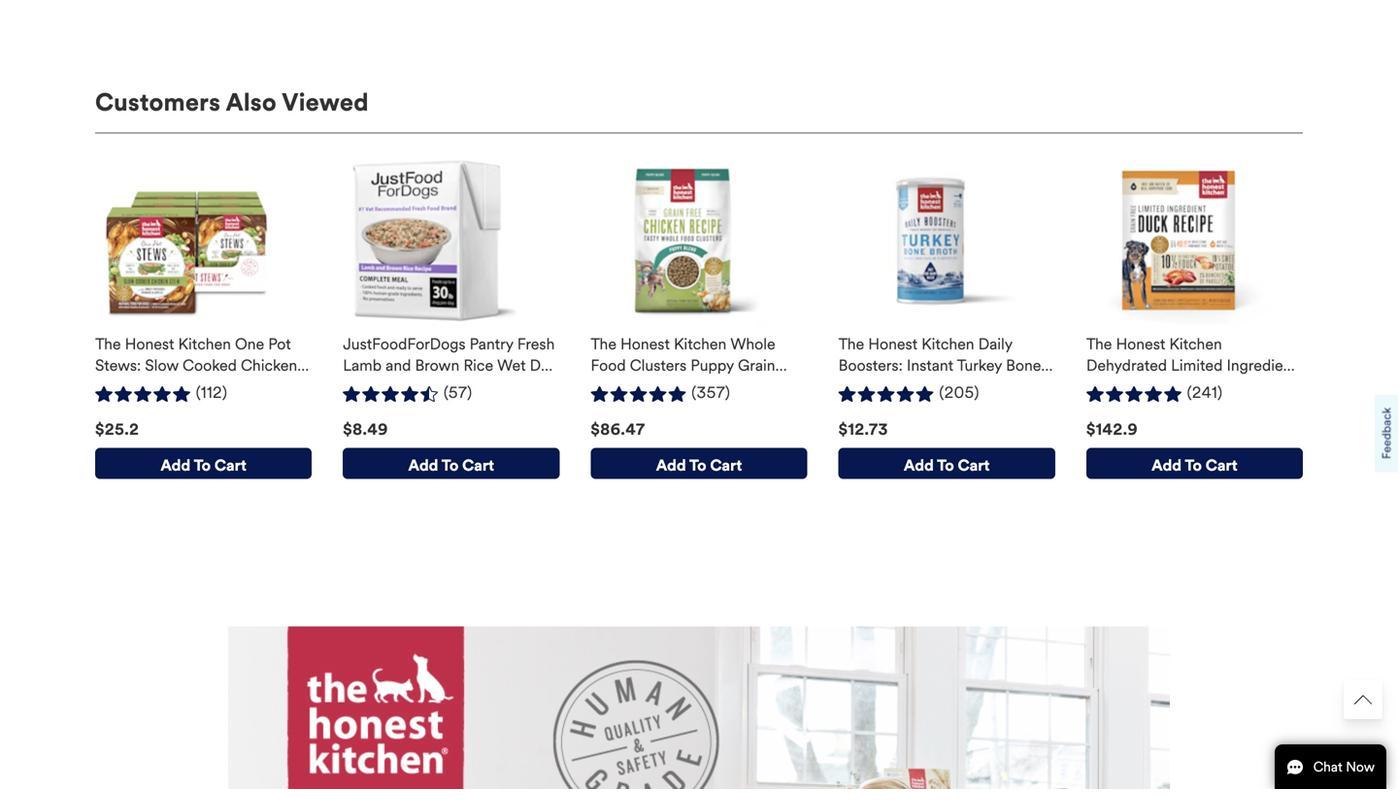 Task type: locate. For each thing, give the bounding box(es) containing it.
5 add to cart button from the left
[[1087, 448, 1303, 479]]

1 add to cart from the left
[[161, 456, 247, 475]]

4 add from the left
[[904, 456, 934, 475]]

customers
[[95, 87, 221, 117]]

5 cart from the left
[[1206, 456, 1238, 475]]

add to cart button
[[95, 448, 312, 479], [343, 448, 560, 479], [591, 448, 808, 479], [839, 448, 1056, 479], [1087, 448, 1303, 479]]

customers also viewed
[[95, 87, 369, 117]]

add
[[161, 456, 191, 475], [408, 456, 438, 475], [656, 456, 686, 475], [904, 456, 934, 475], [1152, 456, 1182, 475]]

3 to from the left
[[690, 456, 707, 475]]

styled arrow button link
[[1344, 681, 1383, 720]]

add for 4th add to cart button from left
[[904, 456, 934, 475]]

to for 3rd add to cart button from left
[[690, 456, 707, 475]]

1 add from the left
[[161, 456, 191, 475]]

2 add to cart button from the left
[[343, 448, 560, 479]]

2 to from the left
[[442, 456, 459, 475]]

3 cart from the left
[[710, 456, 742, 475]]

cart
[[215, 456, 247, 475], [462, 456, 494, 475], [710, 456, 742, 475], [958, 456, 990, 475], [1206, 456, 1238, 475]]

2 add from the left
[[408, 456, 438, 475]]

to
[[194, 456, 211, 475], [442, 456, 459, 475], [690, 456, 707, 475], [937, 456, 955, 475], [1185, 456, 1202, 475]]

4 add to cart from the left
[[904, 456, 990, 475]]

5 to from the left
[[1185, 456, 1202, 475]]

add to cart for 1st add to cart button from the left
[[161, 456, 247, 475]]

4 cart from the left
[[958, 456, 990, 475]]

4 add to cart button from the left
[[839, 448, 1056, 479]]

2 add to cart from the left
[[408, 456, 494, 475]]

cart for 3rd add to cart button from left
[[710, 456, 742, 475]]

1 to from the left
[[194, 456, 211, 475]]

add to cart for first add to cart button from the right
[[1152, 456, 1238, 475]]

3 add to cart from the left
[[656, 456, 742, 475]]

5 add to cart from the left
[[1152, 456, 1238, 475]]

to for first add to cart button from the right
[[1185, 456, 1202, 475]]

1 add to cart button from the left
[[95, 448, 312, 479]]

add to cart
[[161, 456, 247, 475], [408, 456, 494, 475], [656, 456, 742, 475], [904, 456, 990, 475], [1152, 456, 1238, 475]]

3 add from the left
[[656, 456, 686, 475]]

to for 1st add to cart button from the left
[[194, 456, 211, 475]]

5 add from the left
[[1152, 456, 1182, 475]]

1 cart from the left
[[215, 456, 247, 475]]

2 cart from the left
[[462, 456, 494, 475]]

4 to from the left
[[937, 456, 955, 475]]



Task type: describe. For each thing, give the bounding box(es) containing it.
to for 4th add to cart button from left
[[937, 456, 955, 475]]

cart for 1st add to cart button from the left
[[215, 456, 247, 475]]

add to cart for second add to cart button
[[408, 456, 494, 475]]

cart for second add to cart button
[[462, 456, 494, 475]]

add to cart for 3rd add to cart button from left
[[656, 456, 742, 475]]

viewed
[[282, 87, 369, 117]]

cart for 4th add to cart button from left
[[958, 456, 990, 475]]

add to cart for 4th add to cart button from left
[[904, 456, 990, 475]]

add for 3rd add to cart button from left
[[656, 456, 686, 475]]

to for second add to cart button
[[442, 456, 459, 475]]

add for 1st add to cart button from the left
[[161, 456, 191, 475]]

add for first add to cart button from the right
[[1152, 456, 1182, 475]]

cart for first add to cart button from the right
[[1206, 456, 1238, 475]]

scroll to top image
[[1355, 692, 1372, 709]]

add for second add to cart button
[[408, 456, 438, 475]]

3 add to cart button from the left
[[591, 448, 808, 479]]

also
[[226, 87, 277, 117]]



Task type: vqa. For each thing, say whether or not it's contained in the screenshot.
list
no



